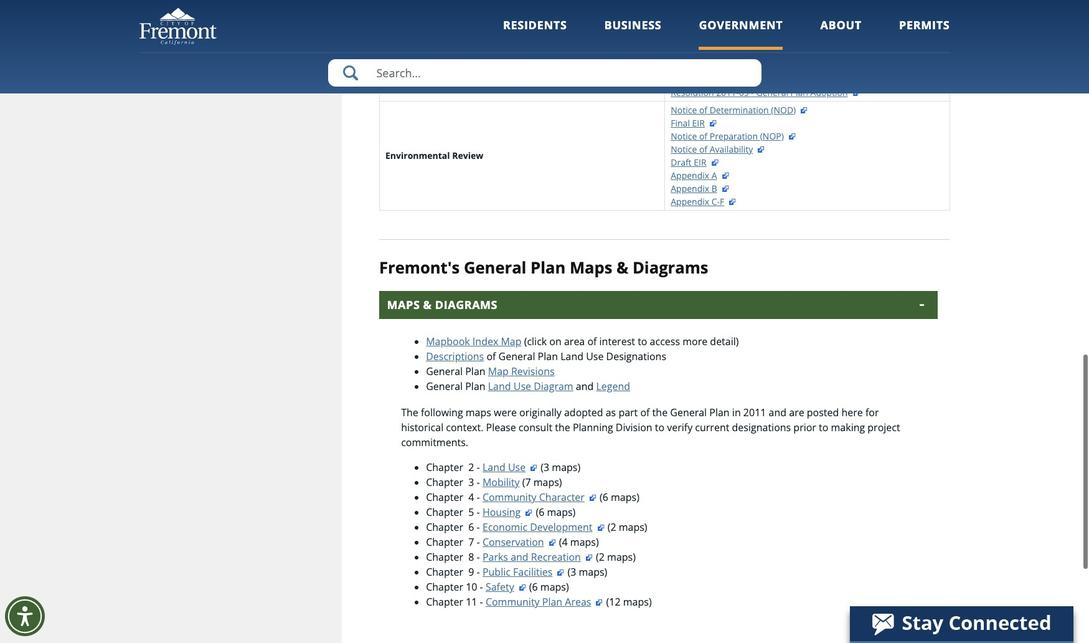 Task type: vqa. For each thing, say whether or not it's contained in the screenshot.
the Central Park
no



Task type: locate. For each thing, give the bounding box(es) containing it.
adoption down considerations,
[[671, 73, 709, 85]]

2 appendix from the top
[[671, 17, 710, 28]]

(2 right "development"
[[608, 521, 617, 534]]

economic development link
[[483, 521, 605, 534]]

0 horizontal spatial &
[[423, 297, 432, 312]]

2 vertical spatial eir
[[694, 156, 707, 168]]

(6 maps) for housing
[[534, 506, 576, 519]]

draft
[[671, 156, 692, 168]]

0 vertical spatial (6
[[600, 491, 609, 504]]

0 vertical spatial notice
[[671, 104, 698, 116]]

resolution 2011-68 - ceqa findings, statement of overriding considerations, & mitigation monitoring and reporting program adoption link
[[671, 47, 931, 85]]

appendix left c
[[671, 4, 710, 15]]

chapter  9 - public facilities
[[426, 565, 553, 579]]

community down safety "link"
[[486, 595, 540, 609]]

2 vertical spatial &
[[423, 297, 432, 312]]

to left verify
[[655, 421, 665, 435]]

2 chapter from the top
[[426, 595, 464, 609]]

were
[[494, 406, 517, 420]]

maps) for character
[[611, 491, 640, 504]]

1 horizontal spatial &
[[617, 257, 629, 278]]

(6 down community character link
[[536, 506, 545, 519]]

chapter 11 - community plan areas
[[426, 595, 592, 609]]

the down adopted in the bottom of the page
[[555, 421, 571, 435]]

appendix down 'appendix a' 'link'
[[671, 182, 710, 194]]

1 horizontal spatial the
[[653, 406, 668, 420]]

1 vertical spatial adoption
[[811, 86, 848, 98]]

0 vertical spatial use
[[586, 350, 604, 364]]

2 vertical spatial land
[[483, 461, 506, 474]]

1 vertical spatial (3
[[568, 565, 577, 579]]

0 vertical spatial (3
[[541, 461, 550, 474]]

1 vertical spatial &
[[617, 257, 629, 278]]

to up designations
[[638, 335, 648, 349]]

1 vertical spatial mitigation
[[746, 60, 786, 72]]

availability
[[710, 143, 754, 155]]

0 vertical spatial 2011
[[553, 60, 573, 72]]

facilities
[[514, 565, 553, 579]]

0 vertical spatial (6 maps)
[[598, 491, 640, 504]]

10
[[466, 580, 478, 594]]

adopted
[[439, 60, 476, 72]]

maps) for and
[[608, 551, 636, 564]]

notice up "draft"
[[671, 143, 698, 155]]

development
[[530, 521, 593, 534]]

of down index
[[487, 350, 496, 364]]

prior
[[794, 421, 817, 435]]

(6 maps) up "development"
[[534, 506, 576, 519]]

1 vertical spatial use
[[514, 380, 532, 393]]

(3 maps)
[[539, 461, 581, 474], [565, 565, 608, 579]]

11
[[466, 595, 478, 609]]

3
[[469, 476, 475, 489]]

- right the 9
[[477, 565, 480, 579]]

1 vertical spatial (6 maps)
[[534, 506, 576, 519]]

(2 maps) for parks and recreation
[[594, 551, 636, 564]]

0 horizontal spatial 2011
[[553, 60, 573, 72]]

(6 for safety
[[530, 580, 538, 594]]

and left are
[[769, 406, 787, 420]]

maps) for development
[[619, 521, 648, 534]]

general inside resolution 2011-67 - eir certification resolution 2011-68 - ceqa findings, statement of overriding considerations, & mitigation monitoring and reporting program adoption resolution 2011-69 - general plan adoption
[[757, 86, 789, 98]]

community up "housing" link
[[483, 491, 537, 504]]

appendix down "draft eir" link at the top right of the page
[[671, 169, 710, 181]]

notice down the final
[[671, 130, 698, 142]]

1 vertical spatial 2011-
[[717, 47, 740, 59]]

land use link
[[483, 461, 539, 474]]

(6 maps) up community plan areas "link"
[[527, 580, 569, 594]]

0 vertical spatial (2
[[608, 521, 617, 534]]

commitments.
[[401, 436, 469, 450]]

determination
[[710, 104, 769, 116]]

(4
[[559, 536, 568, 549]]

1 chapter from the top
[[426, 580, 464, 594]]

(6 for housing
[[536, 506, 545, 519]]

1 vertical spatial notice
[[671, 130, 698, 142]]

community plan areas link
[[486, 595, 604, 609]]

map
[[501, 335, 522, 349], [488, 365, 509, 379]]

map left (click
[[501, 335, 522, 349]]

statement
[[820, 47, 862, 59]]

(2 maps)
[[605, 521, 648, 534], [594, 551, 636, 564]]

draft eir link
[[671, 156, 720, 168]]

1 vertical spatial resolution
[[671, 47, 714, 59]]

on right 'adopted'
[[478, 60, 489, 72]]

0 vertical spatial chapter
[[426, 580, 464, 594]]

- right 67
[[752, 34, 755, 46]]

0 vertical spatial (2 maps)
[[605, 521, 648, 534]]

0 horizontal spatial to
[[638, 335, 648, 349]]

and
[[836, 60, 851, 72], [576, 380, 594, 393], [769, 406, 787, 420], [511, 551, 529, 564]]

2 vertical spatial (6 maps)
[[527, 580, 569, 594]]

1 horizontal spatial diagrams
[[633, 257, 709, 278]]

0 vertical spatial (3 maps)
[[539, 461, 581, 474]]

2 horizontal spatial &
[[737, 60, 743, 72]]

(3 maps) up areas
[[565, 565, 608, 579]]

on inside mapbook index map (click on area of interest to access more detail) descriptions of general plan land use designations general plan map revisions general plan land use diagram and legend
[[550, 335, 562, 349]]

(2 maps) for economic development
[[605, 521, 648, 534]]

- right 69
[[752, 86, 755, 98]]

of inside resolution 2011-67 - eir certification resolution 2011-68 - ceqa findings, statement of overriding considerations, & mitigation monitoring and reporting program adoption resolution 2011-69 - general plan adoption
[[865, 47, 873, 59]]

2 2011- from the top
[[717, 47, 740, 59]]

2011- down 67
[[717, 47, 740, 59]]

eir up 'appendix a' 'link'
[[694, 156, 707, 168]]

use down interest
[[586, 350, 604, 364]]

access
[[650, 335, 681, 349]]

(12 maps)
[[604, 595, 652, 609]]

-
[[720, 4, 723, 15], [721, 17, 724, 28], [752, 34, 755, 46], [752, 47, 755, 59], [752, 86, 755, 98], [477, 461, 480, 474], [477, 476, 480, 489], [477, 491, 480, 504], [477, 506, 480, 519], [477, 521, 480, 534], [477, 536, 480, 549], [477, 551, 480, 564], [477, 565, 480, 579], [480, 580, 483, 594], [480, 595, 483, 609]]

of right the area
[[588, 335, 597, 349]]

notice up the final
[[671, 104, 698, 116]]

1 vertical spatial (2
[[596, 551, 605, 564]]

&
[[737, 60, 743, 72], [617, 257, 629, 278], [423, 297, 432, 312]]

mitigation down ceqa
[[746, 60, 786, 72]]

notice
[[671, 104, 698, 116], [671, 130, 698, 142], [671, 143, 698, 155]]

to
[[638, 335, 648, 349], [655, 421, 665, 435], [819, 421, 829, 435]]

plan inside the following maps were originally adopted as part of the general plan in 2011 and are posted here for historical context. please consult the planning division to verify current designations prior to making project commitments.
[[710, 406, 730, 420]]

in
[[733, 406, 741, 420]]

1 vertical spatial map
[[488, 365, 509, 379]]

(6 right character
[[600, 491, 609, 504]]

1 vertical spatial the
[[555, 421, 571, 435]]

land use diagram link
[[488, 380, 574, 393]]

mitigation inside resolution 2011-67 - eir certification resolution 2011-68 - ceqa findings, statement of overriding considerations, & mitigation monitoring and reporting program adoption resolution 2011-69 - general plan adoption
[[746, 60, 786, 72]]

0 horizontal spatial (2
[[596, 551, 605, 564]]

appendix down appendix b link
[[671, 195, 710, 207]]

and up adopted in the bottom of the page
[[576, 380, 594, 393]]

2 vertical spatial 2011-
[[717, 86, 740, 98]]

chapter  6 - economic development
[[426, 521, 593, 534]]

and down statement
[[836, 60, 851, 72]]

(3 down recreation
[[568, 565, 577, 579]]

(2 down (4 maps)
[[596, 551, 605, 564]]

chapter for chapter 10 -
[[426, 580, 464, 594]]

(click
[[525, 335, 547, 349]]

adoption
[[671, 73, 709, 85], [811, 86, 848, 98]]

1 horizontal spatial maps
[[570, 257, 613, 278]]

consult
[[519, 421, 553, 435]]

0 vertical spatial adoption
[[671, 73, 709, 85]]

(6 maps)
[[598, 491, 640, 504], [534, 506, 576, 519], [527, 580, 569, 594]]

of up reporting
[[865, 47, 873, 59]]

(6 maps) right character
[[598, 491, 640, 504]]

of right the part
[[641, 406, 650, 420]]

2011 right 13,
[[553, 60, 573, 72]]

land down the area
[[561, 350, 584, 364]]

69
[[739, 86, 749, 98]]

character
[[540, 491, 585, 504]]

1 vertical spatial on
[[550, 335, 562, 349]]

hazard
[[748, 4, 777, 15]]

2 vertical spatial resolution
[[671, 86, 714, 98]]

appendix a link
[[671, 169, 730, 181]]

0 horizontal spatial adoption
[[671, 73, 709, 85]]

(nod)
[[772, 104, 797, 116]]

the up verify
[[653, 406, 668, 420]]

(3 maps) for public facilities
[[565, 565, 608, 579]]

2 vertical spatial notice
[[671, 143, 698, 155]]

context.
[[446, 421, 484, 435]]

(3 maps) up character
[[539, 461, 581, 474]]

1 horizontal spatial adoption
[[811, 86, 848, 98]]

adoption down monitoring
[[811, 86, 848, 98]]

use down map revisions link
[[514, 380, 532, 393]]

2011- up determination
[[717, 86, 740, 98]]

- right c
[[720, 4, 723, 15]]

mitigation up resources
[[780, 4, 821, 15]]

map down index
[[488, 365, 509, 379]]

1 vertical spatial chapter
[[426, 595, 464, 609]]

(3 up community character link
[[541, 461, 550, 474]]

descriptions
[[426, 350, 484, 364]]

maps)
[[552, 461, 581, 474], [534, 476, 562, 489], [611, 491, 640, 504], [547, 506, 576, 519], [619, 521, 648, 534], [571, 536, 599, 549], [608, 551, 636, 564], [579, 565, 608, 579], [541, 580, 569, 594], [624, 595, 652, 609]]

(6 down facilities
[[530, 580, 538, 594]]

making
[[832, 421, 866, 435]]

2
[[469, 461, 475, 474]]

- right 7
[[477, 536, 480, 549]]

3 2011- from the top
[[717, 86, 740, 98]]

1 horizontal spatial on
[[550, 335, 562, 349]]

local
[[725, 4, 746, 15]]

2011 inside the following maps were originally adopted as part of the general plan in 2011 and are posted here for historical context. please consult the planning division to verify current designations prior to making project commitments.
[[744, 406, 767, 420]]

descriptions link
[[426, 350, 484, 364]]

chapter left 10
[[426, 580, 464, 594]]

1 vertical spatial 2011
[[744, 406, 767, 420]]

map revisions link
[[488, 365, 555, 379]]

use up '(7'
[[508, 461, 526, 474]]

0 vertical spatial 2011-
[[717, 34, 740, 46]]

0 horizontal spatial on
[[478, 60, 489, 72]]

and down 'conservation' link
[[511, 551, 529, 564]]

appendix c-f link
[[671, 195, 737, 207]]

1 horizontal spatial (3
[[568, 565, 577, 579]]

1 horizontal spatial 2011
[[744, 406, 767, 420]]

0 vertical spatial &
[[737, 60, 743, 72]]

register
[[763, 17, 796, 28]]

environmental
[[386, 150, 450, 162]]

0 vertical spatial on
[[478, 60, 489, 72]]

land down map revisions link
[[488, 380, 511, 393]]

notice of availability link
[[671, 143, 766, 155]]

0 vertical spatial the
[[653, 406, 668, 420]]

considerations,
[[671, 60, 735, 72]]

0 horizontal spatial (3
[[541, 461, 550, 474]]

adopted
[[565, 406, 604, 420]]

designations
[[733, 421, 792, 435]]

2011 up designations
[[744, 406, 767, 420]]

business link
[[605, 17, 662, 50]]

public
[[483, 565, 511, 579]]

appendix left d
[[671, 17, 710, 28]]

on left the area
[[550, 335, 562, 349]]

0 vertical spatial eir
[[757, 34, 769, 46]]

land up "chapter  3 - mobility (7 maps)"
[[483, 461, 506, 474]]

0 horizontal spatial diagrams
[[435, 297, 498, 312]]

0 vertical spatial maps
[[570, 257, 613, 278]]

0 vertical spatial resolution
[[671, 34, 714, 46]]

(7
[[523, 476, 531, 489]]

0 vertical spatial land
[[561, 350, 584, 364]]

1 vertical spatial maps
[[387, 297, 420, 312]]

eir right the final
[[693, 117, 705, 129]]

final eir link
[[671, 117, 718, 129]]

to down posted
[[819, 421, 829, 435]]

(2 for economic development
[[608, 521, 617, 534]]

1 horizontal spatial (2
[[608, 521, 617, 534]]

revisions
[[512, 365, 555, 379]]

about
[[821, 17, 862, 32]]

chapter  5 - housing
[[426, 506, 521, 519]]

& inside resolution 2011-67 - eir certification resolution 2011-68 - ceqa findings, statement of overriding considerations, & mitigation monitoring and reporting program adoption resolution 2011-69 - general plan adoption
[[737, 60, 743, 72]]

maps) for safety
[[541, 580, 569, 594]]

chapter left 11 on the left bottom of the page
[[426, 595, 464, 609]]

1 vertical spatial (6
[[536, 506, 545, 519]]

- right 11 on the left bottom of the page
[[480, 595, 483, 609]]

eir up ceqa
[[757, 34, 769, 46]]

1 vertical spatial (2 maps)
[[594, 551, 636, 564]]

1 vertical spatial (3 maps)
[[565, 565, 608, 579]]

2 vertical spatial (6
[[530, 580, 538, 594]]

(4 maps)
[[557, 536, 599, 549]]

(3
[[541, 461, 550, 474], [568, 565, 577, 579]]

2011- down government
[[717, 34, 740, 46]]

0 vertical spatial mitigation
[[780, 4, 821, 15]]

(3 for use
[[541, 461, 550, 474]]



Task type: describe. For each thing, give the bounding box(es) containing it.
are
[[790, 406, 805, 420]]

- right d
[[721, 17, 724, 28]]

1 vertical spatial diagrams
[[435, 297, 498, 312]]

(6 for community character
[[600, 491, 609, 504]]

chapter  8 - parks and recreation
[[426, 551, 581, 564]]

1 appendix from the top
[[671, 4, 710, 15]]

diagram
[[534, 380, 574, 393]]

0 vertical spatial community
[[483, 491, 537, 504]]

detail)
[[711, 335, 739, 349]]

and inside the following maps were originally adopted as part of the general plan in 2011 and are posted here for historical context. please consult the planning division to verify current designations prior to making project commitments.
[[769, 406, 787, 420]]

legend
[[597, 380, 631, 393]]

resolution 2011-69 - general plan adoption link
[[671, 86, 861, 98]]

government
[[700, 17, 784, 32]]

- right 6
[[477, 521, 480, 534]]

about link
[[821, 17, 862, 50]]

certification
[[772, 34, 821, 46]]

designations
[[607, 350, 667, 364]]

posted
[[808, 406, 840, 420]]

9
[[469, 565, 475, 579]]

resolutions             adopted on december 13, 2011
[[386, 60, 573, 72]]

fremont
[[726, 17, 761, 28]]

eir inside resolution 2011-67 - eir certification resolution 2011-68 - ceqa findings, statement of overriding considerations, & mitigation monitoring and reporting program adoption resolution 2011-69 - general plan adoption
[[757, 34, 769, 46]]

ceqa
[[757, 47, 779, 59]]

- right 8
[[477, 551, 480, 564]]

here
[[842, 406, 864, 420]]

the following maps were originally adopted as part of the general plan in 2011 and are posted here for historical context. please consult the planning division to verify current designations prior to making project commitments.
[[401, 406, 901, 450]]

(6 maps) for safety
[[527, 580, 569, 594]]

overriding
[[875, 47, 918, 59]]

0 horizontal spatial the
[[555, 421, 571, 435]]

c-
[[712, 195, 720, 207]]

part
[[619, 406, 638, 420]]

for
[[866, 406, 880, 420]]

1 resolution from the top
[[671, 34, 714, 46]]

(2 for parks and recreation
[[596, 551, 605, 564]]

reporting
[[854, 60, 894, 72]]

notice of determination (nod) final eir notice of preparation (nop) notice of availability draft eir appendix a appendix b appendix c-f
[[671, 104, 797, 207]]

(12
[[607, 595, 621, 609]]

safety link
[[486, 580, 527, 594]]

interest
[[600, 335, 636, 349]]

of up "draft eir" link at the top right of the page
[[700, 143, 708, 155]]

housing link
[[483, 506, 534, 519]]

13,
[[538, 60, 551, 72]]

to inside mapbook index map (click on area of interest to access more detail) descriptions of general plan land use designations general plan map revisions general plan land use diagram and legend
[[638, 335, 648, 349]]

2 notice from the top
[[671, 130, 698, 142]]

conservation link
[[483, 536, 557, 549]]

housing
[[483, 506, 521, 519]]

project
[[868, 421, 901, 435]]

findings,
[[782, 47, 818, 59]]

general inside the following maps were originally adopted as part of the general plan in 2011 and are posted here for historical context. please consult the planning division to verify current designations prior to making project commitments.
[[671, 406, 707, 420]]

(3 maps) for land use
[[539, 461, 581, 474]]

mapbook
[[426, 335, 470, 349]]

5 appendix from the top
[[671, 195, 710, 207]]

- right 10
[[480, 580, 483, 594]]

permits link
[[900, 17, 951, 50]]

parks
[[483, 551, 509, 564]]

1 2011- from the top
[[717, 34, 740, 46]]

plan inside resolution 2011-67 - eir certification resolution 2011-68 - ceqa findings, statement of overriding considerations, & mitigation monitoring and reporting program adoption resolution 2011-69 - general plan adoption
[[791, 86, 809, 98]]

originally
[[520, 406, 562, 420]]

december
[[492, 60, 536, 72]]

notice of preparation (nop) link
[[671, 130, 797, 142]]

chapter  4 - community character
[[426, 491, 585, 504]]

historical
[[401, 421, 444, 435]]

program
[[896, 60, 931, 72]]

index
[[473, 335, 499, 349]]

mitigation inside appendix c - local hazard mitigation plan appendix d - fremont register resources
[[780, 4, 821, 15]]

chapter for chapter 11 -
[[426, 595, 464, 609]]

chapter  7 - conservation
[[426, 536, 544, 549]]

conservation
[[483, 536, 544, 549]]

planning
[[573, 421, 614, 435]]

resources
[[798, 17, 840, 28]]

and inside resolution 2011-67 - eir certification resolution 2011-68 - ceqa findings, statement of overriding considerations, & mitigation monitoring and reporting program adoption resolution 2011-69 - general plan adoption
[[836, 60, 851, 72]]

- right 2
[[477, 461, 480, 474]]

0 vertical spatial map
[[501, 335, 522, 349]]

permits
[[900, 17, 951, 32]]

5
[[469, 506, 475, 519]]

(6 maps) for community character
[[598, 491, 640, 504]]

1 notice from the top
[[671, 104, 698, 116]]

appendix c - local hazard mitigation plan link
[[671, 4, 853, 15]]

community character link
[[483, 491, 598, 504]]

chapter  3 - mobility (7 maps)
[[426, 476, 562, 489]]

and inside mapbook index map (click on area of interest to access more detail) descriptions of general plan land use designations general plan map revisions general plan land use diagram and legend
[[576, 380, 594, 393]]

preparation
[[710, 130, 758, 142]]

of up the final eir link
[[700, 104, 708, 116]]

legend link
[[597, 380, 631, 393]]

the
[[401, 406, 419, 420]]

3 resolution from the top
[[671, 86, 714, 98]]

7
[[469, 536, 475, 549]]

mobility link
[[483, 476, 520, 489]]

areas
[[565, 595, 592, 609]]

- right 68
[[752, 47, 755, 59]]

government link
[[700, 17, 784, 50]]

- right 4
[[477, 491, 480, 504]]

residents
[[503, 17, 567, 32]]

recreation
[[531, 551, 581, 564]]

1 horizontal spatial to
[[655, 421, 665, 435]]

maps) for use
[[552, 461, 581, 474]]

of inside the following maps were originally adopted as part of the general plan in 2011 and are posted here for historical context. please consult the planning division to verify current designations prior to making project commitments.
[[641, 406, 650, 420]]

fremont's
[[380, 257, 460, 278]]

of down the final eir link
[[700, 130, 708, 142]]

safety
[[486, 580, 515, 594]]

2 resolution from the top
[[671, 47, 714, 59]]

0 vertical spatial diagrams
[[633, 257, 709, 278]]

Search text field
[[328, 59, 762, 87]]

2 horizontal spatial to
[[819, 421, 829, 435]]

1 vertical spatial land
[[488, 380, 511, 393]]

2 vertical spatial use
[[508, 461, 526, 474]]

please
[[486, 421, 516, 435]]

6
[[469, 521, 475, 534]]

resolutions
[[386, 60, 437, 72]]

3 notice from the top
[[671, 143, 698, 155]]

mapbook index map link
[[426, 335, 522, 349]]

residents link
[[503, 17, 567, 50]]

maps) for facilities
[[579, 565, 608, 579]]

1 vertical spatial community
[[486, 595, 540, 609]]

economic
[[483, 521, 528, 534]]

0 horizontal spatial maps
[[387, 297, 420, 312]]

(3 for facilities
[[568, 565, 577, 579]]

maps) for community
[[624, 595, 652, 609]]

1 vertical spatial eir
[[693, 117, 705, 129]]

mapbook index map (click on area of interest to access more detail) descriptions of general plan land use designations general plan map revisions general plan land use diagram and legend
[[426, 335, 739, 393]]

verify
[[668, 421, 693, 435]]

- right 3
[[477, 476, 480, 489]]

4
[[469, 491, 475, 504]]

final
[[671, 117, 690, 129]]

stay connected image
[[851, 606, 1073, 641]]

c
[[712, 4, 718, 15]]

- right 5
[[477, 506, 480, 519]]

4 appendix from the top
[[671, 182, 710, 194]]

3 appendix from the top
[[671, 169, 710, 181]]

plan inside appendix c - local hazard mitigation plan appendix d - fremont register resources
[[823, 4, 840, 15]]

68
[[739, 47, 749, 59]]



